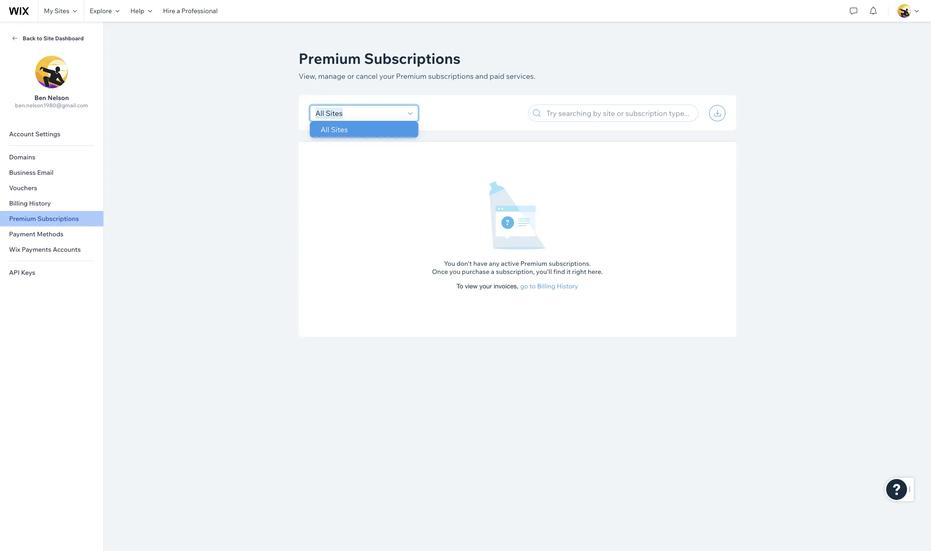Task type: describe. For each thing, give the bounding box(es) containing it.
go
[[521, 282, 529, 291]]

it
[[567, 268, 571, 276]]

manage
[[318, 72, 346, 81]]

once
[[432, 268, 448, 276]]

you
[[450, 268, 461, 276]]

invoices,
[[494, 283, 519, 290]]

you don't have any active premium subscriptions. once you purchase a subscription, you'll find it right here.
[[432, 260, 603, 276]]

my
[[44, 7, 53, 15]]

dashboard
[[55, 35, 84, 41]]

ben nelson ben.nelson1980@gmail.com
[[15, 94, 88, 109]]

keys
[[21, 269, 35, 277]]

paid
[[490, 72, 505, 81]]

hire a professional link
[[158, 0, 223, 22]]

server error icon image
[[490, 181, 546, 251]]

Try searching by site or subscription type... field
[[544, 105, 696, 121]]

account
[[9, 130, 34, 138]]

accounts
[[53, 246, 81, 254]]

help
[[131, 7, 145, 15]]

back to site dashboard
[[23, 35, 84, 41]]

have
[[474, 260, 488, 268]]

right
[[573, 268, 587, 276]]

sites for my sites
[[55, 7, 69, 15]]

wix payments accounts
[[9, 246, 81, 254]]

nelson
[[48, 94, 69, 102]]

professional
[[182, 7, 218, 15]]

methods
[[37, 230, 64, 238]]

premium inside sidebar element
[[9, 215, 36, 223]]

to inside back to site dashboard link
[[37, 35, 42, 41]]

all sites option
[[310, 121, 419, 138]]

history inside sidebar element
[[29, 199, 51, 208]]

find
[[554, 268, 566, 276]]

subscription,
[[496, 268, 535, 276]]

sidebar element
[[0, 22, 104, 552]]

site
[[44, 35, 54, 41]]

subscriptions
[[429, 72, 474, 81]]

premium subscriptions view, manage or cancel your premium subscriptions and paid services.
[[299, 49, 536, 81]]

hire
[[163, 7, 175, 15]]

payments
[[22, 246, 51, 254]]

account settings link
[[0, 126, 103, 142]]

services.
[[507, 72, 536, 81]]

explore
[[90, 7, 112, 15]]

premium up manage
[[299, 49, 361, 68]]

all sites
[[321, 125, 348, 134]]

payment methods
[[9, 230, 64, 238]]

you'll
[[537, 268, 552, 276]]

and
[[476, 72, 489, 81]]

payment methods link
[[0, 227, 103, 242]]

my sites
[[44, 7, 69, 15]]

all
[[321, 125, 329, 134]]

subscriptions for premium subscriptions view, manage or cancel your premium subscriptions and paid services.
[[364, 49, 461, 68]]



Task type: vqa. For each thing, say whether or not it's contained in the screenshot.
results?
no



Task type: locate. For each thing, give the bounding box(es) containing it.
active
[[501, 260, 519, 268]]

api
[[9, 269, 20, 277]]

your right cancel
[[380, 72, 395, 81]]

sites
[[55, 7, 69, 15], [331, 125, 348, 134]]

domains
[[9, 153, 35, 161]]

purchase
[[462, 268, 490, 276]]

hire a professional
[[163, 7, 218, 15]]

sites right "all"
[[331, 125, 348, 134]]

any
[[489, 260, 500, 268]]

None field
[[313, 106, 405, 121]]

billing inside sidebar element
[[9, 199, 28, 208]]

a right hire
[[177, 7, 180, 15]]

1 vertical spatial to
[[530, 282, 536, 291]]

0 horizontal spatial your
[[380, 72, 395, 81]]

0 vertical spatial history
[[29, 199, 51, 208]]

your inside the "to view your invoices, go to billing history"
[[480, 283, 492, 290]]

subscriptions inside premium subscriptions view, manage or cancel your premium subscriptions and paid services.
[[364, 49, 461, 68]]

premium subscriptions link
[[0, 211, 103, 227]]

you
[[444, 260, 456, 268]]

your inside premium subscriptions view, manage or cancel your premium subscriptions and paid services.
[[380, 72, 395, 81]]

premium
[[299, 49, 361, 68], [396, 72, 427, 81], [9, 215, 36, 223], [521, 260, 548, 268]]

0 horizontal spatial sites
[[55, 7, 69, 15]]

0 vertical spatial to
[[37, 35, 42, 41]]

0 horizontal spatial billing
[[9, 199, 28, 208]]

0 horizontal spatial to
[[37, 35, 42, 41]]

business
[[9, 169, 36, 177]]

api keys link
[[0, 265, 103, 281]]

domains link
[[0, 150, 103, 165]]

0 horizontal spatial history
[[29, 199, 51, 208]]

vouchers link
[[0, 180, 103, 196]]

0 vertical spatial your
[[380, 72, 395, 81]]

0 vertical spatial a
[[177, 7, 180, 15]]

to
[[457, 283, 464, 290]]

premium inside the you don't have any active premium subscriptions. once you purchase a subscription, you'll find it right here.
[[521, 260, 548, 268]]

1 vertical spatial sites
[[331, 125, 348, 134]]

view
[[465, 283, 478, 290]]

to view your invoices, go to billing history
[[457, 282, 579, 291]]

premium up payment
[[9, 215, 36, 223]]

1 horizontal spatial sites
[[331, 125, 348, 134]]

1 vertical spatial subscriptions
[[37, 215, 79, 223]]

to right go
[[530, 282, 536, 291]]

a right have
[[491, 268, 495, 276]]

1 horizontal spatial to
[[530, 282, 536, 291]]

0 vertical spatial subscriptions
[[364, 49, 461, 68]]

1 vertical spatial your
[[480, 283, 492, 290]]

here.
[[588, 268, 603, 276]]

billing history
[[9, 199, 51, 208]]

history down it
[[557, 282, 579, 291]]

premium subscriptions
[[9, 215, 79, 223]]

billing history link
[[0, 196, 103, 211]]

sites right my
[[55, 7, 69, 15]]

premium left subscriptions
[[396, 72, 427, 81]]

1 vertical spatial billing
[[538, 282, 556, 291]]

1 vertical spatial a
[[491, 268, 495, 276]]

to left site
[[37, 35, 42, 41]]

business email link
[[0, 165, 103, 180]]

billing down the "you'll"
[[538, 282, 556, 291]]

ben.nelson1980@gmail.com
[[15, 102, 88, 109]]

sites inside all sites option
[[331, 125, 348, 134]]

wix payments accounts link
[[0, 242, 103, 257]]

subscriptions.
[[549, 260, 591, 268]]

api keys
[[9, 269, 35, 277]]

email
[[37, 169, 54, 177]]

or
[[348, 72, 355, 81]]

1 vertical spatial history
[[557, 282, 579, 291]]

don't
[[457, 260, 472, 268]]

vouchers
[[9, 184, 37, 192]]

account settings
[[9, 130, 60, 138]]

to
[[37, 35, 42, 41], [530, 282, 536, 291]]

back to site dashboard link
[[11, 34, 92, 42]]

payment
[[9, 230, 35, 238]]

your right view
[[480, 283, 492, 290]]

history
[[29, 199, 51, 208], [557, 282, 579, 291]]

0 vertical spatial sites
[[55, 7, 69, 15]]

1 horizontal spatial a
[[491, 268, 495, 276]]

subscriptions up payment methods link
[[37, 215, 79, 223]]

view,
[[299, 72, 317, 81]]

1 horizontal spatial billing
[[538, 282, 556, 291]]

premium right active
[[521, 260, 548, 268]]

a
[[177, 7, 180, 15], [491, 268, 495, 276]]

wix
[[9, 246, 20, 254]]

sites for all sites
[[331, 125, 348, 134]]

subscriptions up subscriptions
[[364, 49, 461, 68]]

cancel
[[356, 72, 378, 81]]

billing
[[9, 199, 28, 208], [538, 282, 556, 291]]

1 horizontal spatial history
[[557, 282, 579, 291]]

0 horizontal spatial subscriptions
[[37, 215, 79, 223]]

1 horizontal spatial subscriptions
[[364, 49, 461, 68]]

back
[[23, 35, 36, 41]]

your
[[380, 72, 395, 81], [480, 283, 492, 290]]

business email
[[9, 169, 54, 177]]

billing down vouchers
[[9, 199, 28, 208]]

0 vertical spatial billing
[[9, 199, 28, 208]]

help button
[[125, 0, 158, 22]]

history up premium subscriptions
[[29, 199, 51, 208]]

subscriptions inside premium subscriptions link
[[37, 215, 79, 223]]

settings
[[35, 130, 60, 138]]

go to billing history link
[[521, 282, 579, 291]]

0 horizontal spatial a
[[177, 7, 180, 15]]

a inside the you don't have any active premium subscriptions. once you purchase a subscription, you'll find it right here.
[[491, 268, 495, 276]]

1 horizontal spatial your
[[480, 283, 492, 290]]

ben
[[34, 94, 46, 102]]

subscriptions
[[364, 49, 461, 68], [37, 215, 79, 223]]

subscriptions for premium subscriptions
[[37, 215, 79, 223]]



